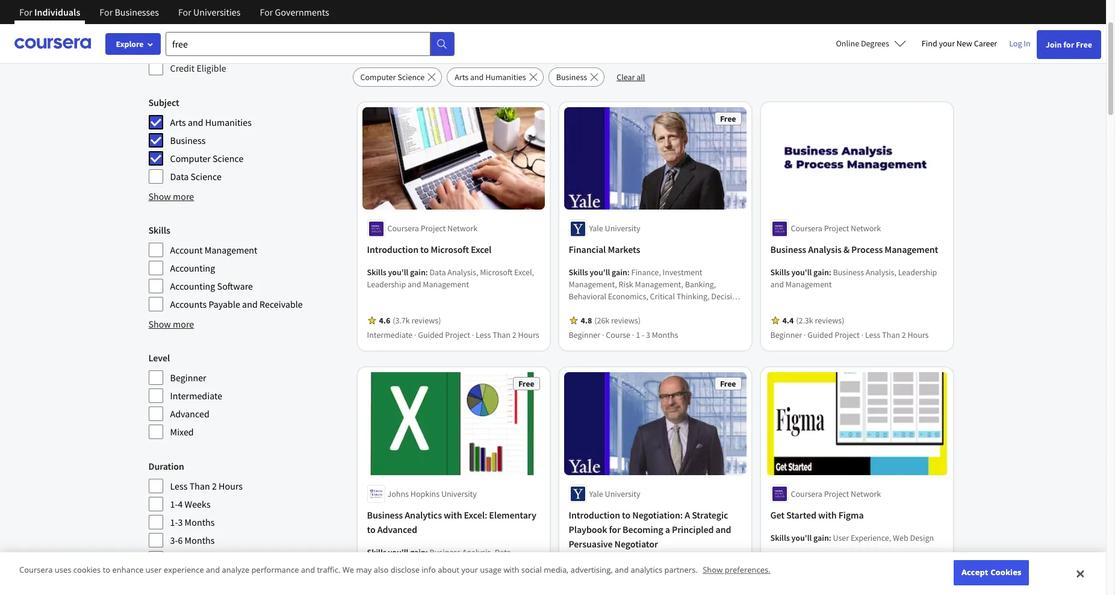 Task type: vqa. For each thing, say whether or not it's contained in the screenshot.
Skills You'Ll Gain : Health related to Human
no



Task type: locate. For each thing, give the bounding box(es) containing it.
find your new career link
[[916, 36, 1004, 51]]

and left analytics
[[615, 565, 629, 576]]

0 horizontal spatial management,
[[569, 279, 617, 290]]

0 vertical spatial advanced
[[170, 408, 210, 420]]

: for financial markets
[[628, 267, 630, 278]]

management inside finance, investment management, risk management, banking, behavioral economics, critical thinking, decision making, financial analysis, innovation, regulations and compliance, leadership and management
[[569, 327, 615, 338]]

1 accounting from the top
[[170, 262, 215, 274]]

accept cookies button
[[954, 560, 1030, 586]]

less than 2 hours
[[170, 480, 243, 492]]

2 horizontal spatial reviews)
[[815, 315, 845, 326]]

decision up statistical
[[446, 571, 476, 582]]

4 for years
[[178, 570, 183, 583]]

1 show more from the top
[[148, 190, 194, 202]]

0 horizontal spatial beginner
[[170, 372, 206, 384]]

financial left "markets"
[[569, 244, 606, 256]]

1 vertical spatial arts
[[170, 116, 186, 128]]

1- for 1-4 years
[[170, 570, 178, 583]]

explore button
[[105, 33, 161, 55]]

intermediate inside level group
[[170, 390, 222, 402]]

investment
[[663, 267, 703, 278]]

project up introduction to microsoft excel at the left top of page
[[421, 223, 446, 234]]

business inside business button
[[556, 72, 587, 83]]

yale
[[589, 223, 603, 234], [589, 488, 603, 499]]

negotiator
[[615, 538, 658, 550]]

management inside skills group
[[205, 244, 258, 256]]

with for figma
[[819, 509, 837, 521]]

account management
[[170, 244, 258, 256]]

intermediate up mixed
[[170, 390, 222, 402]]

show up level
[[148, 318, 171, 330]]

business inside business analytics with excel: elementary to advanced
[[367, 509, 403, 521]]

account
[[170, 244, 203, 256]]

humanities inside subject group
[[205, 116, 252, 128]]

and inside business analysis, leadership and management
[[771, 279, 784, 290]]

2 show more button from the top
[[148, 317, 194, 331]]

finance,
[[632, 267, 661, 278]]

skills for financial markets
[[569, 267, 588, 278]]

2 horizontal spatial beginner
[[771, 330, 802, 341]]

more for accounts
[[173, 318, 194, 330]]

financial up the '4.8 (26k reviews)'
[[598, 303, 630, 314]]

0 horizontal spatial decision
[[446, 571, 476, 582]]

4 left weeks
[[178, 498, 183, 510]]

business up data science
[[170, 134, 206, 146]]

usage
[[480, 565, 502, 576]]

cookies
[[991, 567, 1022, 578]]

accounting for accounting
[[170, 262, 215, 274]]

1 horizontal spatial management,
[[635, 279, 684, 290]]

: left the user
[[829, 532, 832, 543]]

0 vertical spatial process
[[852, 244, 883, 256]]

with up visualization
[[504, 565, 520, 576]]

2 horizontal spatial leadership
[[899, 267, 938, 278]]

months up years
[[189, 552, 220, 564]]

making, down spreadsheet
[[477, 571, 505, 582]]

2 horizontal spatial with
[[819, 509, 837, 521]]

more down data science
[[173, 190, 194, 202]]

microsoft up data analysis, microsoft excel, leadership and management
[[431, 244, 469, 256]]

reviews) for analysis
[[815, 315, 845, 326]]

for governments
[[260, 6, 329, 18]]

university up negotiation:
[[605, 488, 641, 499]]

2 yale from the top
[[589, 488, 603, 499]]

1 vertical spatial 4
[[178, 570, 183, 583]]

data inside data analysis, microsoft excel, leadership and management
[[430, 267, 446, 278]]

critical
[[650, 291, 675, 302]]

accept cookies
[[962, 567, 1022, 578]]

2 guided from the left
[[808, 330, 833, 341]]

hours
[[518, 330, 539, 341], [908, 330, 929, 341], [219, 480, 243, 492]]

3 reviews) from the left
[[815, 315, 845, 326]]

accounting
[[170, 262, 215, 274], [170, 280, 215, 292]]

process down disclose
[[389, 583, 416, 594]]

skills up 4.4
[[771, 267, 790, 278]]

1 horizontal spatial introduction
[[569, 509, 620, 521]]

0 vertical spatial financial
[[569, 244, 606, 256]]

0 vertical spatial 1-
[[170, 498, 178, 510]]

2 horizontal spatial than
[[883, 330, 901, 341]]

skills for business analysis & process management
[[771, 267, 790, 278]]

skills you'll gain : for business analytics with excel: elementary to advanced
[[367, 547, 430, 558]]

to right the cookies
[[103, 565, 110, 576]]

0 vertical spatial science
[[398, 72, 425, 83]]

yale up financial markets
[[589, 223, 603, 234]]

disclose
[[391, 565, 420, 576]]

and up data science
[[188, 116, 203, 128]]

software
[[217, 280, 253, 292]]

microsoft inside data analysis, microsoft excel, leadership and management
[[480, 267, 513, 278]]

network for excel
[[448, 223, 478, 234]]

coursera up introduction to microsoft excel at the left top of page
[[388, 223, 419, 234]]

gain left the user
[[814, 532, 829, 543]]

2 for excel
[[513, 330, 517, 341]]

1 horizontal spatial your
[[939, 38, 955, 49]]

with
[[444, 509, 462, 521], [819, 509, 837, 521], [504, 565, 520, 576]]

1 vertical spatial show more button
[[148, 317, 194, 331]]

1 horizontal spatial arts and humanities
[[455, 72, 526, 83]]

university
[[605, 223, 641, 234], [442, 488, 477, 499], [605, 488, 641, 499]]

making, inside finance, investment management, risk management, banking, behavioral economics, critical thinking, decision making, financial analysis, innovation, regulations and compliance, leadership and management
[[569, 303, 597, 314]]

1 horizontal spatial advanced
[[378, 523, 417, 535]]

to inside business analytics with excel: elementary to advanced
[[367, 523, 376, 535]]

1 vertical spatial process
[[389, 583, 416, 594]]

yale up playbook
[[589, 488, 603, 499]]

coursera for started
[[791, 488, 823, 499]]

4.8 (26k reviews)
[[581, 315, 641, 326]]

decision down banking,
[[712, 291, 742, 302]]

you'll up coursera uses cookies to enhance user experience and analyze performance and traffic. we may also disclose info about your usage with social media, advertising, and analytics partners. show preferences.
[[388, 547, 409, 558]]

1-4 years
[[170, 570, 206, 583]]

skills inside group
[[148, 224, 170, 236]]

intermediate · guided project · less than 2 hours
[[367, 330, 539, 341]]

reviews) for to
[[412, 315, 441, 326]]

you'll down the analysis on the right of page
[[792, 267, 812, 278]]

with inside business analytics with excel: elementary to advanced
[[444, 509, 462, 521]]

1 1- from the top
[[170, 498, 178, 510]]

1 vertical spatial show more
[[148, 318, 194, 330]]

1 vertical spatial more
[[173, 318, 194, 330]]

business inside the business analysis, data analysis, data visualization, spreadsheet software, data model, decision making, microsoft excel, process analysis, statistical visualization
[[430, 547, 461, 558]]

beginner for beginner
[[170, 372, 206, 384]]

coursera project network up figma
[[791, 488, 881, 499]]

advanced up mixed
[[170, 408, 210, 420]]

0 vertical spatial yale
[[589, 223, 603, 234]]

0 horizontal spatial computer science
[[170, 152, 244, 164]]

analysis, down business analysis & process management link
[[866, 267, 897, 278]]

decision inside the business analysis, data analysis, data visualization, spreadsheet software, data model, decision making, microsoft excel, process analysis, statistical visualization
[[446, 571, 476, 582]]

business for business analysis & process management
[[771, 244, 807, 256]]

arts and humanities down "free"
[[455, 72, 526, 83]]

1- left weeks
[[170, 498, 178, 510]]

management inside business analysis, leadership and management
[[786, 279, 832, 290]]

introduction for introduction to negotiation: a strategic playbook for becoming a principled and persuasive negotiator
[[569, 509, 620, 521]]

beginner for beginner · course · 1 - 3 months
[[569, 330, 601, 341]]

and right years
[[206, 565, 220, 576]]

computer down 3,683
[[361, 72, 396, 83]]

decision inside finance, investment management, risk management, banking, behavioral economics, critical thinking, decision making, financial analysis, innovation, regulations and compliance, leadership and management
[[712, 291, 742, 302]]

1 horizontal spatial excel,
[[514, 267, 534, 278]]

reviews) for markets
[[611, 315, 641, 326]]

skills up strategy
[[569, 561, 588, 572]]

management, up critical
[[635, 279, 684, 290]]

humanities down "free"
[[486, 72, 526, 83]]

1 reviews) from the left
[[412, 315, 441, 326]]

0 vertical spatial show more
[[148, 190, 194, 202]]

0 vertical spatial leadership
[[899, 267, 938, 278]]

microsoft inside the business analysis, data analysis, data visualization, spreadsheet software, data model, decision making, microsoft excel, process analysis, statistical visualization
[[507, 571, 539, 582]]

skills you'll gain : down introduction to microsoft excel at the left top of page
[[367, 267, 430, 278]]

1 vertical spatial introduction
[[569, 509, 620, 521]]

beginner up mixed
[[170, 372, 206, 384]]

with left figma
[[819, 509, 837, 521]]

than for process
[[883, 330, 901, 341]]

2 vertical spatial microsoft
[[507, 571, 539, 582]]

coursera up the analysis on the right of page
[[791, 223, 823, 234]]

1 yale from the top
[[589, 223, 603, 234]]

microsoft down the excel
[[480, 267, 513, 278]]

3-6 months
[[170, 534, 215, 546]]

less for excel
[[476, 330, 491, 341]]

1- down 6-
[[170, 570, 178, 583]]

show down data science
[[148, 190, 171, 202]]

computer inside subject group
[[170, 152, 211, 164]]

show more down accounts
[[148, 318, 194, 330]]

months down compliance,
[[652, 330, 679, 341]]

microsoft
[[431, 244, 469, 256], [480, 267, 513, 278], [507, 571, 539, 582]]

skills up 4.6
[[367, 267, 387, 278]]

4.8
[[581, 315, 592, 326]]

1 horizontal spatial 2
[[513, 330, 517, 341]]

accounting up accounts
[[170, 280, 215, 292]]

0 horizontal spatial with
[[444, 509, 462, 521]]

0 vertical spatial arts
[[455, 72, 469, 83]]

and up 4.4
[[771, 279, 784, 290]]

your right the find
[[939, 38, 955, 49]]

behavioral
[[569, 291, 607, 302]]

business up visualization,
[[430, 547, 461, 558]]

making, inside the business analysis, data analysis, data visualization, spreadsheet software, data model, decision making, microsoft excel, process analysis, statistical visualization
[[477, 571, 505, 582]]

for up negotiator
[[609, 523, 621, 535]]

0 vertical spatial show
[[148, 190, 171, 202]]

2 4 from the top
[[178, 570, 183, 583]]

1 horizontal spatial leadership
[[673, 315, 712, 326]]

3 for from the left
[[178, 6, 191, 18]]

2 accounting from the top
[[170, 280, 215, 292]]

4 left years
[[178, 570, 183, 583]]

hours for business analysis & process management
[[908, 330, 929, 341]]

1 horizontal spatial intermediate
[[367, 330, 413, 341]]

4 for from the left
[[260, 6, 273, 18]]

less
[[476, 330, 491, 341], [866, 330, 881, 341], [170, 480, 188, 492]]

more
[[173, 190, 194, 202], [173, 318, 194, 330]]

: down the analysis on the right of page
[[829, 267, 832, 278]]

markets
[[608, 244, 641, 256]]

0 vertical spatial computer science
[[361, 72, 425, 83]]

all
[[637, 72, 645, 83]]

microsoft up visualization
[[507, 571, 539, 582]]

0 horizontal spatial 2
[[212, 480, 217, 492]]

1-4 weeks
[[170, 498, 211, 510]]

1- up 3-
[[170, 516, 178, 528]]

making, up the 4.8
[[569, 303, 597, 314]]

network up the get started with figma link
[[851, 488, 881, 499]]

: for introduction to microsoft excel
[[426, 267, 428, 278]]

0 horizontal spatial 3
[[178, 516, 183, 528]]

3
[[646, 330, 651, 341], [178, 516, 183, 528]]

user
[[146, 565, 162, 576]]

decision
[[712, 291, 742, 302], [446, 571, 476, 582]]

skills you'll gain : down financial markets
[[569, 267, 632, 278]]

months
[[652, 330, 679, 341], [185, 516, 215, 528], [185, 534, 215, 546], [189, 552, 220, 564]]

1- for 1-3 months
[[170, 516, 178, 528]]

business inside business analysis & process management link
[[771, 244, 807, 256]]

coursera project network
[[388, 223, 478, 234], [791, 223, 881, 234], [791, 488, 881, 499]]

0 horizontal spatial arts
[[170, 116, 186, 128]]

intermediate
[[367, 330, 413, 341], [170, 390, 222, 402]]

spreadsheet
[[466, 559, 510, 570]]

a
[[685, 509, 690, 521]]

1 horizontal spatial computer science
[[361, 72, 425, 83]]

3,683 results for "free"
[[353, 24, 515, 46]]

None search field
[[166, 32, 455, 56]]

by
[[178, 25, 190, 40]]

0 vertical spatial humanities
[[486, 72, 526, 83]]

enhance
[[112, 565, 144, 576]]

1 vertical spatial making,
[[477, 571, 505, 582]]

introduction
[[367, 244, 419, 256], [569, 509, 620, 521]]

and inside skills group
[[242, 298, 258, 310]]

1- for 1-4 weeks
[[170, 498, 178, 510]]

uses
[[55, 565, 71, 576]]

0 vertical spatial accounting
[[170, 262, 215, 274]]

info
[[422, 565, 436, 576]]

2 reviews) from the left
[[611, 315, 641, 326]]

thinking,
[[677, 291, 710, 302]]

introduction to microsoft excel
[[367, 244, 492, 256]]

coursera
[[388, 223, 419, 234], [791, 223, 823, 234], [791, 488, 823, 499], [19, 565, 53, 576]]

you'll for business analytics with excel: elementary to advanced
[[388, 547, 409, 558]]

1 horizontal spatial than
[[493, 330, 511, 341]]

1 horizontal spatial less
[[476, 330, 491, 341]]

computer
[[361, 72, 396, 83], [170, 152, 211, 164]]

1 horizontal spatial hours
[[518, 330, 539, 341]]

2 inside duration group
[[212, 480, 217, 492]]

accept
[[962, 567, 989, 578]]

months down weeks
[[185, 516, 215, 528]]

(2.3k
[[796, 315, 814, 326]]

introduction inside the 'introduction to negotiation: a strategic playbook for becoming a principled and persuasive negotiator'
[[569, 509, 620, 521]]

0 horizontal spatial leadership
[[367, 279, 406, 290]]

skills for introduction to microsoft excel
[[367, 267, 387, 278]]

skills group
[[148, 223, 345, 312]]

computer up data science
[[170, 152, 211, 164]]

0 vertical spatial excel,
[[514, 267, 534, 278]]

project for introduction
[[421, 223, 446, 234]]

process inside the business analysis, data analysis, data visualization, spreadsheet software, data model, decision making, microsoft excel, process analysis, statistical visualization
[[389, 583, 416, 594]]

also
[[374, 565, 389, 576]]

to up data analysis, microsoft excel, leadership and management
[[421, 244, 429, 256]]

beginner inside level group
[[170, 372, 206, 384]]

1 vertical spatial 1-
[[170, 516, 178, 528]]

2 more from the top
[[173, 318, 194, 330]]

gain left analytics
[[612, 561, 628, 572]]

and inside subject group
[[188, 116, 203, 128]]

and up 4.6 (3.7k reviews)
[[408, 279, 421, 290]]

excel, inside data analysis, microsoft excel, leadership and management
[[514, 267, 534, 278]]

receivable
[[260, 298, 303, 310]]

gain for business analytics with excel: elementary to advanced
[[410, 547, 426, 558]]

about
[[438, 565, 460, 576]]

business inside subject group
[[170, 134, 206, 146]]

0 horizontal spatial computer
[[170, 152, 211, 164]]

skills up account
[[148, 224, 170, 236]]

reviews)
[[412, 315, 441, 326], [611, 315, 641, 326], [815, 315, 845, 326]]

data inside subject group
[[170, 170, 189, 183]]

making,
[[569, 303, 597, 314], [477, 571, 505, 582]]

guided down the 4.4 (2.3k reviews)
[[808, 330, 833, 341]]

process
[[852, 244, 883, 256], [389, 583, 416, 594]]

computer science inside subject group
[[170, 152, 244, 164]]

humanities down eligible
[[205, 116, 252, 128]]

1 vertical spatial advanced
[[378, 523, 417, 535]]

2
[[513, 330, 517, 341], [902, 330, 906, 341], [212, 480, 217, 492]]

6-12 months
[[170, 552, 220, 564]]

1 4 from the top
[[178, 498, 183, 510]]

1 yale university from the top
[[589, 223, 641, 234]]

0 vertical spatial yale university
[[589, 223, 641, 234]]

model,
[[420, 571, 444, 582]]

: up info
[[426, 547, 428, 558]]

network
[[448, 223, 478, 234], [851, 223, 881, 234], [851, 488, 881, 499]]

1 vertical spatial microsoft
[[480, 267, 513, 278]]

project for get
[[825, 488, 850, 499]]

banking,
[[685, 279, 716, 290]]

2 vertical spatial leadership
[[673, 315, 712, 326]]

yale university up "markets"
[[589, 223, 641, 234]]

1 vertical spatial computer
[[170, 152, 211, 164]]

0 horizontal spatial process
[[389, 583, 416, 594]]

0 horizontal spatial arts and humanities
[[170, 116, 252, 128]]

for left individuals
[[19, 6, 32, 18]]

0 horizontal spatial guided
[[418, 330, 444, 341]]

coursera for analysis
[[791, 223, 823, 234]]

coursera project network for &
[[791, 223, 881, 234]]

0 vertical spatial 3
[[646, 330, 651, 341]]

intermediate down 4.6
[[367, 330, 413, 341]]

you'll down introduction to microsoft excel at the left top of page
[[388, 267, 409, 278]]

for left governments
[[260, 6, 273, 18]]

network up introduction to microsoft excel link
[[448, 223, 478, 234]]

: up risk
[[628, 267, 630, 278]]

coursera up started
[[791, 488, 823, 499]]

0 horizontal spatial advanced
[[170, 408, 210, 420]]

2 yale university from the top
[[589, 488, 641, 499]]

for for businesses
[[100, 6, 113, 18]]

0 horizontal spatial for
[[447, 24, 468, 46]]

show right game
[[703, 565, 723, 576]]

1 vertical spatial yale university
[[589, 488, 641, 499]]

financial markets link
[[569, 242, 742, 257]]

6
[[178, 534, 183, 546]]

1 vertical spatial yale
[[589, 488, 603, 499]]

: left analytics
[[628, 561, 630, 572]]

for left businesses
[[100, 6, 113, 18]]

1 guided from the left
[[418, 330, 444, 341]]

free for business analytics with excel: elementary to advanced
[[519, 379, 535, 389]]

0 vertical spatial more
[[173, 190, 194, 202]]

to inside the 'introduction to negotiation: a strategic playbook for becoming a principled and persuasive negotiator'
[[622, 509, 631, 521]]

network for figma
[[851, 488, 881, 499]]

microsoft for analysis,
[[480, 267, 513, 278]]

1 horizontal spatial arts
[[455, 72, 469, 83]]

0 vertical spatial 4
[[178, 498, 183, 510]]

duration group
[[148, 459, 345, 584]]

business down johns
[[367, 509, 403, 521]]

0 horizontal spatial less
[[170, 480, 188, 492]]

0 vertical spatial decision
[[712, 291, 742, 302]]

show for accounts
[[148, 318, 171, 330]]

science
[[398, 72, 425, 83], [213, 152, 244, 164], [191, 170, 222, 183]]

0 horizontal spatial humanities
[[205, 116, 252, 128]]

:
[[426, 267, 428, 278], [628, 267, 630, 278], [829, 267, 832, 278], [829, 532, 832, 543], [426, 547, 428, 558], [628, 561, 630, 572]]

arts and humanities button
[[447, 67, 544, 87]]

join for free
[[1046, 39, 1093, 50]]

4 for weeks
[[178, 498, 183, 510]]

1 vertical spatial leadership
[[367, 279, 406, 290]]

project up &
[[825, 223, 850, 234]]

banner navigation
[[10, 0, 339, 33]]

business inside business analysis, leadership and management
[[833, 267, 864, 278]]

1 horizontal spatial decision
[[712, 291, 742, 302]]

1 horizontal spatial with
[[504, 565, 520, 576]]

your
[[939, 38, 955, 49], [462, 565, 478, 576]]

2 show more from the top
[[148, 318, 194, 330]]

you'll for business analysis & process management
[[792, 267, 812, 278]]

beginner
[[569, 330, 601, 341], [771, 330, 802, 341], [170, 372, 206, 384]]

you'll up strategy
[[590, 561, 610, 572]]

1 horizontal spatial process
[[852, 244, 883, 256]]

1 for from the left
[[19, 6, 32, 18]]

to up may at the bottom left
[[367, 523, 376, 535]]

: for introduction to negotiation: a strategic playbook for becoming a principled and persuasive negotiator
[[628, 561, 630, 572]]

business analysis & process management
[[771, 244, 939, 256]]

computer science
[[361, 72, 425, 83], [170, 152, 244, 164]]

1 horizontal spatial computer
[[361, 72, 396, 83]]

business analysis, leadership and management
[[771, 267, 938, 290]]

and inside data analysis, microsoft excel, leadership and management
[[408, 279, 421, 290]]

free for introduction to negotiation: a strategic playbook for becoming a principled and persuasive negotiator
[[720, 379, 736, 389]]

1 more from the top
[[173, 190, 194, 202]]

1 show more button from the top
[[148, 189, 194, 204]]

3 1- from the top
[[170, 570, 178, 583]]

network for process
[[851, 223, 881, 234]]

1
[[636, 330, 640, 341]]

less inside duration group
[[170, 480, 188, 492]]

process right &
[[852, 244, 883, 256]]

analysis, up spreadsheet
[[463, 547, 493, 558]]

and inside arts and humanities button
[[470, 72, 484, 83]]

1 horizontal spatial for
[[609, 523, 621, 535]]

coursera project network up &
[[791, 223, 881, 234]]

web
[[893, 532, 909, 543]]

3 right -
[[646, 330, 651, 341]]

0 horizontal spatial than
[[190, 480, 210, 492]]

1 vertical spatial decision
[[446, 571, 476, 582]]

2 1- from the top
[[170, 516, 178, 528]]

arts
[[455, 72, 469, 83], [170, 116, 186, 128]]

skills up also at the left
[[367, 547, 387, 558]]

coursera project network up introduction to microsoft excel at the left top of page
[[388, 223, 478, 234]]

0 horizontal spatial introduction
[[367, 244, 419, 256]]

1 vertical spatial financial
[[598, 303, 630, 314]]

negotiation, game theory, strategy
[[569, 561, 726, 584]]

0 vertical spatial making,
[[569, 303, 597, 314]]

2 for from the left
[[100, 6, 113, 18]]

financial inside finance, investment management, risk management, banking, behavioral economics, critical thinking, decision making, financial analysis, innovation, regulations and compliance, leadership and management
[[598, 303, 630, 314]]

0 horizontal spatial hours
[[219, 480, 243, 492]]

arts and humanities inside button
[[455, 72, 526, 83]]

you'll down financial markets
[[590, 267, 610, 278]]

1 vertical spatial your
[[462, 565, 478, 576]]

analytics
[[631, 565, 663, 576]]

for for governments
[[260, 6, 273, 18]]

business left clear
[[556, 72, 587, 83]]

gain for introduction to microsoft excel
[[410, 267, 426, 278]]

for up by
[[178, 6, 191, 18]]

0 vertical spatial arts and humanities
[[455, 72, 526, 83]]

1 vertical spatial excel,
[[367, 583, 387, 594]]

cookies
[[73, 565, 101, 576]]

1 horizontal spatial making,
[[569, 303, 597, 314]]

advanced inside business analytics with excel: elementary to advanced
[[378, 523, 417, 535]]

coursera project network for microsoft
[[388, 223, 478, 234]]

yale university for to
[[589, 488, 641, 499]]

skills you'll gain : up coursera uses cookies to enhance user experience and analyze performance and traffic. we may also disclose info about your usage with social media, advertising, and analytics partners. show preferences.
[[367, 547, 430, 558]]

0 horizontal spatial reviews)
[[412, 315, 441, 326]]

coursera image
[[14, 34, 91, 53]]

arts and humanities down subject
[[170, 116, 252, 128]]

: for business analysis & process management
[[829, 267, 832, 278]]

2 horizontal spatial 2
[[902, 330, 906, 341]]

university for financial
[[605, 223, 641, 234]]

1 horizontal spatial guided
[[808, 330, 833, 341]]

1 vertical spatial 3
[[178, 516, 183, 528]]

0 vertical spatial show more button
[[148, 189, 194, 204]]

to
[[421, 244, 429, 256], [622, 509, 631, 521], [367, 523, 376, 535], [103, 565, 110, 576]]

and down software
[[242, 298, 258, 310]]

2 vertical spatial 1-
[[170, 570, 178, 583]]

2 horizontal spatial less
[[866, 330, 881, 341]]

skills you'll gain : up strategy
[[569, 561, 632, 572]]

1 vertical spatial humanities
[[205, 116, 252, 128]]

your up statistical
[[462, 565, 478, 576]]

analysis, inside finance, investment management, risk management, banking, behavioral economics, critical thinking, decision making, financial analysis, innovation, regulations and compliance, leadership and management
[[632, 303, 663, 314]]

1 horizontal spatial beginner
[[569, 330, 601, 341]]

1 · from the left
[[415, 330, 417, 341]]

new
[[957, 38, 973, 49]]



Task type: describe. For each thing, give the bounding box(es) containing it.
university up excel:
[[442, 488, 477, 499]]

traffic.
[[317, 565, 341, 576]]

excel, inside the business analysis, data analysis, data visualization, spreadsheet software, data model, decision making, microsoft excel, process analysis, statistical visualization
[[367, 583, 387, 594]]

0 vertical spatial your
[[939, 38, 955, 49]]

science inside 'button'
[[398, 72, 425, 83]]

than for excel
[[493, 330, 511, 341]]

log in link
[[1004, 36, 1037, 51]]

becoming
[[623, 523, 664, 535]]

negotiation:
[[633, 509, 683, 521]]

financial inside financial markets link
[[569, 244, 606, 256]]

show for data
[[148, 190, 171, 202]]

you'll down started
[[792, 532, 812, 543]]

arts and humanities inside subject group
[[170, 116, 252, 128]]

business for business analysis, data analysis, data visualization, spreadsheet software, data model, decision making, microsoft excel, process analysis, statistical visualization
[[430, 547, 461, 558]]

hours inside duration group
[[219, 480, 243, 492]]

data science
[[170, 170, 222, 183]]

business button
[[549, 67, 605, 87]]

social
[[522, 565, 542, 576]]

accounting for accounting software
[[170, 280, 215, 292]]

skills you'll gain : for introduction to negotiation: a strategic playbook for becoming a principled and persuasive negotiator
[[569, 561, 632, 572]]

compliance,
[[627, 315, 672, 326]]

show more for accounts payable and receivable
[[148, 318, 194, 330]]

and up course
[[612, 315, 626, 326]]

excel
[[471, 244, 492, 256]]

than inside duration group
[[190, 480, 210, 492]]

negotiation,
[[632, 561, 675, 572]]

show more for data science
[[148, 190, 194, 202]]

clear all
[[617, 72, 645, 83]]

humanities inside button
[[486, 72, 526, 83]]

and left traffic.
[[301, 565, 315, 576]]

1 horizontal spatial 3
[[646, 330, 651, 341]]

partners.
[[665, 565, 698, 576]]

eligible
[[197, 62, 226, 74]]

strategic
[[692, 509, 728, 521]]

statistical
[[450, 583, 485, 594]]

degrees
[[861, 38, 890, 49]]

decision for markets
[[712, 291, 742, 302]]

3,683
[[353, 24, 392, 46]]

introduction for introduction to microsoft excel
[[367, 244, 419, 256]]

online degrees button
[[827, 30, 916, 57]]

university for introduction
[[605, 488, 641, 499]]

results
[[395, 24, 444, 46]]

credit
[[170, 62, 195, 74]]

yale for financial
[[589, 223, 603, 234]]

6-
[[170, 552, 178, 564]]

coursera left uses
[[19, 565, 53, 576]]

skills you'll gain : user experience, web design
[[771, 532, 934, 543]]

a
[[665, 523, 670, 535]]

and down banking,
[[714, 315, 727, 326]]

(26k
[[595, 315, 610, 326]]

project for business
[[825, 223, 850, 234]]

you'll for introduction to negotiation: a strategic playbook for becoming a principled and persuasive negotiator
[[590, 561, 610, 572]]

project down data analysis, microsoft excel, leadership and management
[[445, 330, 470, 341]]

: for business analytics with excel: elementary to advanced
[[426, 547, 428, 558]]

weeks
[[185, 498, 211, 510]]

find your new career
[[922, 38, 998, 49]]

leadership inside business analysis, leadership and management
[[899, 267, 938, 278]]

user
[[833, 532, 849, 543]]

coursera project network for with
[[791, 488, 881, 499]]

performance
[[252, 565, 299, 576]]

4.6 (3.7k reviews)
[[379, 315, 441, 326]]

business analysis & process management link
[[771, 242, 944, 257]]

skills for business analytics with excel: elementary to advanced
[[367, 547, 387, 558]]

excel:
[[464, 509, 487, 521]]

project down the 4.4 (2.3k reviews)
[[835, 330, 860, 341]]

beginner · guided project · less than 2 hours
[[771, 330, 929, 341]]

"free"
[[471, 24, 515, 46]]

skills you'll gain : for business analysis & process management
[[771, 267, 833, 278]]

log in
[[1010, 38, 1031, 49]]

1 management, from the left
[[569, 279, 617, 290]]

beginner · course · 1 - 3 months
[[569, 330, 679, 341]]

making, for business analytics with excel: elementary to advanced
[[477, 571, 505, 582]]

started
[[787, 509, 817, 521]]

computer science inside 'button'
[[361, 72, 425, 83]]

subject group
[[148, 95, 345, 184]]

2 vertical spatial science
[[191, 170, 222, 183]]

free inside join for free link
[[1076, 39, 1093, 50]]

beginner for beginner · guided project · less than 2 hours
[[771, 330, 802, 341]]

0 horizontal spatial your
[[462, 565, 478, 576]]

business analytics with excel: elementary to advanced
[[367, 509, 537, 535]]

leadership inside data analysis, microsoft excel, leadership and management
[[367, 279, 406, 290]]

for for individuals
[[19, 6, 32, 18]]

4.4 (2.3k reviews)
[[783, 315, 845, 326]]

1 vertical spatial science
[[213, 152, 244, 164]]

you'll for financial markets
[[590, 267, 610, 278]]

management inside data analysis, microsoft excel, leadership and management
[[423, 279, 469, 290]]

software,
[[367, 571, 401, 582]]

3-
[[170, 534, 178, 546]]

individuals
[[34, 6, 80, 18]]

analysis
[[809, 244, 842, 256]]

-
[[642, 330, 645, 341]]

intermediate for intermediate · guided project · less than 2 hours
[[367, 330, 413, 341]]

for universities
[[178, 6, 241, 18]]

less for process
[[866, 330, 881, 341]]

arts inside subject group
[[170, 116, 186, 128]]

persuasive
[[569, 538, 613, 550]]

mixed
[[170, 426, 194, 438]]

years
[[185, 570, 206, 583]]

4 · from the left
[[632, 330, 635, 341]]

skills down get
[[771, 532, 790, 543]]

skills you'll gain : for financial markets
[[569, 267, 632, 278]]

level group
[[148, 351, 345, 440]]

2 vertical spatial show
[[703, 565, 723, 576]]

experience
[[164, 565, 204, 576]]

months for 6-12 months
[[189, 552, 220, 564]]

career
[[975, 38, 998, 49]]

gain for business analysis & process management
[[814, 267, 829, 278]]

analysis, inside data analysis, microsoft excel, leadership and management
[[448, 267, 479, 278]]

coursera for to
[[388, 223, 419, 234]]

4.6
[[379, 315, 390, 326]]

microsoft for to
[[431, 244, 469, 256]]

4.4
[[783, 315, 794, 326]]

leadership inside finance, investment management, risk management, banking, behavioral economics, critical thinking, decision making, financial analysis, innovation, regulations and compliance, leadership and management
[[673, 315, 712, 326]]

business for business button on the top of the page
[[556, 72, 587, 83]]

elementary
[[489, 509, 537, 521]]

skills you'll gain : for introduction to microsoft excel
[[367, 267, 430, 278]]

explore
[[116, 39, 144, 49]]

theory,
[[699, 561, 726, 572]]

with for excel:
[[444, 509, 462, 521]]

show more button for accounts
[[148, 317, 194, 331]]

6 · from the left
[[862, 330, 864, 341]]

may
[[356, 565, 372, 576]]

strategy
[[569, 573, 598, 584]]

show more button for data
[[148, 189, 194, 204]]

subject
[[148, 96, 179, 108]]

visualization
[[486, 583, 531, 594]]

governments
[[275, 6, 329, 18]]

arts inside button
[[455, 72, 469, 83]]

analysis, inside business analysis, leadership and management
[[866, 267, 897, 278]]

computer science button
[[353, 67, 442, 87]]

join for free link
[[1037, 30, 1102, 59]]

5 · from the left
[[804, 330, 806, 341]]

business for business analysis, leadership and management
[[833, 267, 864, 278]]

more for data
[[173, 190, 194, 202]]

filter
[[148, 25, 175, 40]]

playbook
[[569, 523, 607, 535]]

yale for introduction
[[589, 488, 603, 499]]

skills for introduction to negotiation: a strategic playbook for becoming a principled and persuasive negotiator
[[569, 561, 588, 572]]

economics,
[[608, 291, 649, 302]]

data analysis, microsoft excel, leadership and management
[[367, 267, 534, 290]]

gain for introduction to negotiation: a strategic playbook for becoming a principled and persuasive negotiator
[[612, 561, 628, 572]]

for inside the 'introduction to negotiation: a strategic playbook for becoming a principled and persuasive negotiator'
[[609, 523, 621, 535]]

in
[[1024, 38, 1031, 49]]

log
[[1010, 38, 1023, 49]]

clear
[[617, 72, 635, 83]]

guided for analysis
[[808, 330, 833, 341]]

media,
[[544, 565, 569, 576]]

3 · from the left
[[602, 330, 604, 341]]

for for universities
[[178, 6, 191, 18]]

accounts payable and receivable
[[170, 298, 303, 310]]

making, for financial markets
[[569, 303, 597, 314]]

universities
[[193, 6, 241, 18]]

business for business analytics with excel: elementary to advanced
[[367, 509, 403, 521]]

months for 3-6 months
[[185, 534, 215, 546]]

2 for process
[[902, 330, 906, 341]]

1-3 months
[[170, 516, 215, 528]]

2 · from the left
[[472, 330, 474, 341]]

computer inside 'button'
[[361, 72, 396, 83]]

&
[[844, 244, 850, 256]]

principled
[[672, 523, 714, 535]]

advanced inside level group
[[170, 408, 210, 420]]

free for financial markets
[[720, 113, 736, 124]]

introduction to negotiation: a strategic playbook for becoming a principled and persuasive negotiator
[[569, 509, 732, 550]]

you'll for introduction to microsoft excel
[[388, 267, 409, 278]]

hours for introduction to microsoft excel
[[518, 330, 539, 341]]

analysis, down model,
[[418, 583, 448, 594]]

coursera uses cookies to enhance user experience and analyze performance and traffic. we may also disclose info about your usage with social media, advertising, and analytics partners. show preferences.
[[19, 565, 771, 576]]

2 management, from the left
[[635, 279, 684, 290]]

show preferences. link
[[703, 565, 771, 576]]

advertising,
[[571, 565, 613, 576]]

design
[[911, 532, 934, 543]]

accounts
[[170, 298, 207, 310]]

intermediate for intermediate
[[170, 390, 222, 402]]

2 horizontal spatial for
[[1064, 39, 1075, 50]]

and inside the 'introduction to negotiation: a strategic playbook for becoming a principled and persuasive negotiator'
[[716, 523, 732, 535]]

gain for financial markets
[[612, 267, 628, 278]]

yale university for markets
[[589, 223, 641, 234]]

What do you want to learn? text field
[[166, 32, 431, 56]]

guided for to
[[418, 330, 444, 341]]

analysis, up software,
[[367, 559, 398, 570]]

analytics
[[405, 509, 442, 521]]

3 inside duration group
[[178, 516, 183, 528]]

decision for analytics
[[446, 571, 476, 582]]

months for 1-3 months
[[185, 516, 215, 528]]



